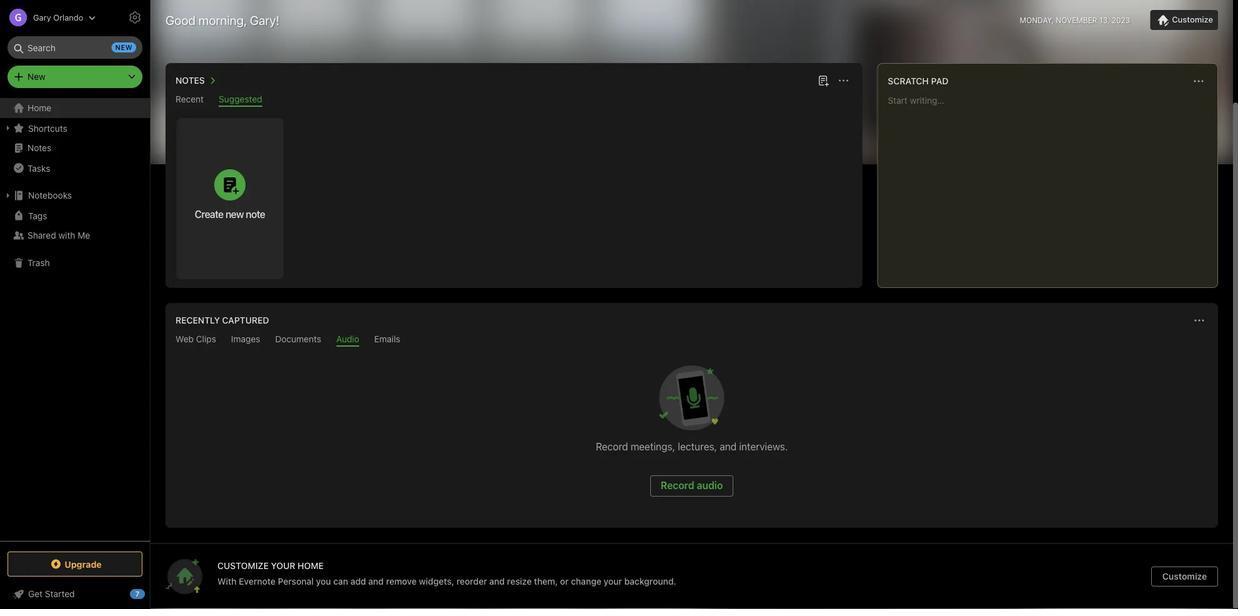Task type: describe. For each thing, give the bounding box(es) containing it.
emails tab
[[374, 334, 400, 347]]

click to collapse image
[[145, 586, 155, 601]]

add
[[351, 576, 366, 587]]

them,
[[534, 576, 558, 587]]

shared
[[27, 230, 56, 241]]

note
[[246, 208, 265, 220]]

good morning, gary!
[[166, 12, 279, 27]]

get started
[[28, 589, 75, 599]]

reorder
[[457, 576, 487, 587]]

background.
[[625, 576, 677, 587]]

change
[[571, 576, 602, 587]]

pad
[[932, 76, 949, 86]]

tasks button
[[0, 158, 149, 178]]

tags
[[28, 210, 47, 221]]

notes inside notes button
[[176, 75, 205, 86]]

13,
[[1100, 16, 1110, 24]]

record for record audio
[[661, 480, 695, 492]]

web clips
[[176, 334, 216, 344]]

record meetings, lectures, and interviews.
[[596, 441, 788, 453]]

november
[[1056, 16, 1098, 24]]

trash link
[[0, 253, 149, 273]]

recently
[[176, 315, 220, 326]]

captured
[[222, 315, 269, 326]]

with
[[58, 230, 75, 241]]

suggested tab panel
[[166, 107, 863, 288]]

gary
[[33, 13, 51, 22]]

shortcuts
[[28, 123, 67, 133]]

Help and Learning task checklist field
[[0, 584, 150, 604]]

create
[[195, 208, 224, 220]]

documents
[[275, 334, 321, 344]]

your
[[271, 561, 295, 571]]

notes link
[[0, 138, 149, 158]]

recent
[[176, 94, 204, 104]]

Account field
[[0, 5, 96, 30]]

audio tab
[[336, 334, 359, 347]]

resize
[[507, 576, 532, 587]]

scratch pad button
[[886, 74, 949, 89]]

Search text field
[[16, 36, 134, 59]]

more actions image for recently captured
[[1192, 313, 1207, 328]]

web clips tab
[[176, 334, 216, 347]]

2023
[[1112, 16, 1131, 24]]

morning,
[[199, 12, 247, 27]]

audio
[[697, 480, 723, 492]]

7
[[135, 590, 140, 598]]

home link
[[0, 98, 150, 118]]

more actions field for scratch pad
[[1191, 72, 1208, 90]]

good
[[166, 12, 196, 27]]

audio
[[336, 334, 359, 344]]

more actions field for recently captured
[[1191, 312, 1209, 329]]

gary orlando
[[33, 13, 83, 22]]

widgets,
[[419, 576, 454, 587]]

shared with me link
[[0, 226, 149, 246]]

can
[[333, 576, 348, 587]]

notebooks link
[[0, 186, 149, 206]]



Task type: vqa. For each thing, say whether or not it's contained in the screenshot.
Suggested on the left top of the page
yes



Task type: locate. For each thing, give the bounding box(es) containing it.
emails
[[374, 334, 400, 344]]

record
[[596, 441, 628, 453], [661, 480, 695, 492]]

notes up "tasks"
[[27, 143, 51, 153]]

scratch pad
[[888, 76, 949, 86]]

0 horizontal spatial and
[[369, 576, 384, 587]]

0 vertical spatial more actions image
[[1192, 74, 1207, 89]]

me
[[78, 230, 90, 241]]

notes inside notes link
[[27, 143, 51, 153]]

tab list for notes
[[168, 94, 860, 107]]

suggested tab
[[219, 94, 262, 107]]

1 vertical spatial notes
[[27, 143, 51, 153]]

monday,
[[1020, 16, 1054, 24]]

0 vertical spatial record
[[596, 441, 628, 453]]

record for record meetings, lectures, and interviews.
[[596, 441, 628, 453]]

0 vertical spatial notes
[[176, 75, 205, 86]]

more actions image for scratch pad
[[1192, 74, 1207, 89]]

and left the resize on the bottom
[[490, 576, 505, 587]]

personal
[[278, 576, 314, 587]]

shortcuts button
[[0, 118, 149, 138]]

tree
[[0, 98, 150, 541]]

new down settings image
[[115, 43, 132, 52]]

recently captured button
[[173, 313, 269, 328]]

1 horizontal spatial notes
[[176, 75, 205, 86]]

notes up recent
[[176, 75, 205, 86]]

scratch
[[888, 76, 929, 86]]

1 tab list from the top
[[168, 94, 860, 107]]

settings image
[[127, 10, 142, 25]]

customize your home with evernote personal you can add and remove widgets, reorder and resize them, or change your background.
[[217, 561, 677, 587]]

with
[[217, 576, 237, 587]]

suggested
[[219, 94, 262, 104]]

record left meetings,
[[596, 441, 628, 453]]

1 vertical spatial customize button
[[1152, 567, 1219, 587]]

2 tab list from the top
[[168, 334, 1216, 347]]

evernote
[[239, 576, 276, 587]]

new inside button
[[226, 208, 244, 220]]

gary!
[[250, 12, 279, 27]]

record left audio
[[661, 480, 695, 492]]

create new note button
[[176, 118, 284, 279]]

tasks
[[27, 163, 50, 173]]

documents tab
[[275, 334, 321, 347]]

new search field
[[16, 36, 136, 59]]

tab list containing web clips
[[168, 334, 1216, 347]]

interviews.
[[740, 441, 788, 453]]

Start writing… text field
[[888, 95, 1217, 277]]

tags button
[[0, 206, 149, 226]]

tab list for recently captured
[[168, 334, 1216, 347]]

1 vertical spatial new
[[226, 208, 244, 220]]

your
[[604, 576, 622, 587]]

audio tab panel
[[166, 347, 1219, 528]]

customize button
[[1151, 10, 1219, 30], [1152, 567, 1219, 587]]

1 horizontal spatial new
[[226, 208, 244, 220]]

started
[[45, 589, 75, 599]]

and inside the audio tab panel
[[720, 441, 737, 453]]

0 vertical spatial customize button
[[1151, 10, 1219, 30]]

images
[[231, 334, 260, 344]]

0 vertical spatial customize
[[1173, 15, 1214, 24]]

lectures,
[[678, 441, 717, 453]]

1 horizontal spatial and
[[490, 576, 505, 587]]

and right the add
[[369, 576, 384, 587]]

1 horizontal spatial record
[[661, 480, 695, 492]]

new button
[[7, 66, 142, 88]]

record audio button
[[650, 476, 734, 497]]

new inside search field
[[115, 43, 132, 52]]

0 horizontal spatial record
[[596, 441, 628, 453]]

upgrade
[[65, 559, 102, 569]]

0 vertical spatial tab list
[[168, 94, 860, 107]]

notes button
[[173, 73, 220, 88]]

new
[[115, 43, 132, 52], [226, 208, 244, 220]]

web
[[176, 334, 194, 344]]

trash
[[27, 258, 50, 268]]

tree containing home
[[0, 98, 150, 541]]

and
[[720, 441, 737, 453], [369, 576, 384, 587], [490, 576, 505, 587]]

meetings,
[[631, 441, 676, 453]]

more actions image
[[836, 73, 851, 88]]

and right "lectures,"
[[720, 441, 737, 453]]

1 vertical spatial customize
[[1163, 572, 1208, 582]]

you
[[316, 576, 331, 587]]

notebooks
[[28, 190, 72, 201]]

1 vertical spatial record
[[661, 480, 695, 492]]

home
[[27, 103, 51, 113]]

record audio
[[661, 480, 723, 492]]

monday, november 13, 2023
[[1020, 16, 1131, 24]]

1 vertical spatial more actions image
[[1192, 313, 1207, 328]]

2 horizontal spatial and
[[720, 441, 737, 453]]

new
[[27, 72, 45, 82]]

create new note
[[195, 208, 265, 220]]

0 vertical spatial new
[[115, 43, 132, 52]]

or
[[560, 576, 569, 587]]

recent tab
[[176, 94, 204, 107]]

recently captured
[[176, 315, 269, 326]]

upgrade button
[[7, 552, 142, 577]]

0 horizontal spatial notes
[[27, 143, 51, 153]]

tab list containing recent
[[168, 94, 860, 107]]

customize
[[217, 561, 269, 571]]

1 vertical spatial tab list
[[168, 334, 1216, 347]]

notes
[[176, 75, 205, 86], [27, 143, 51, 153]]

new left note
[[226, 208, 244, 220]]

expand notebooks image
[[3, 191, 13, 201]]

clips
[[196, 334, 216, 344]]

remove
[[386, 576, 417, 587]]

home
[[298, 561, 324, 571]]

0 horizontal spatial new
[[115, 43, 132, 52]]

images tab
[[231, 334, 260, 347]]

shared with me
[[27, 230, 90, 241]]

customize
[[1173, 15, 1214, 24], [1163, 572, 1208, 582]]

More actions field
[[835, 72, 853, 89], [1191, 72, 1208, 90], [1191, 312, 1209, 329]]

tab list
[[168, 94, 860, 107], [168, 334, 1216, 347]]

get
[[28, 589, 43, 599]]

orlando
[[53, 13, 83, 22]]

more actions image
[[1192, 74, 1207, 89], [1192, 313, 1207, 328]]

record inside 'button'
[[661, 480, 695, 492]]



